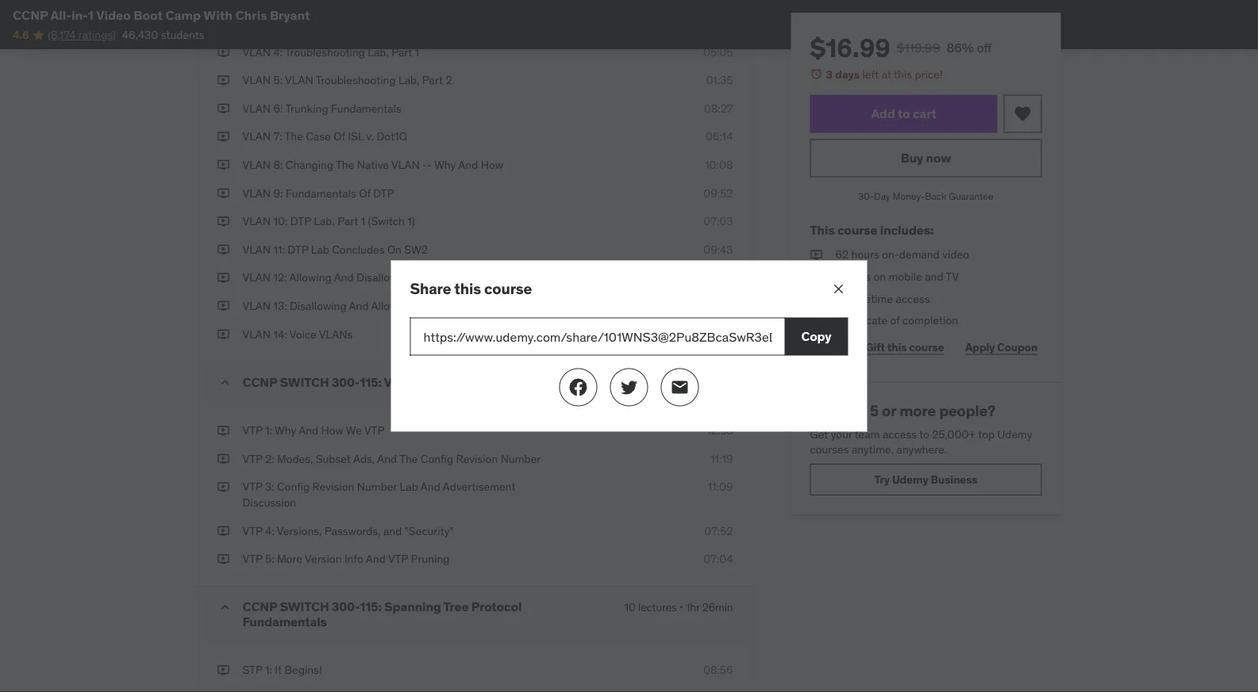 Task type: locate. For each thing, give the bounding box(es) containing it.
to left cart
[[898, 106, 910, 122]]

1 horizontal spatial lab
[[400, 481, 418, 495]]

people?
[[939, 402, 995, 421]]

0 horizontal spatial why
[[275, 424, 296, 438]]

1 horizontal spatial part
[[391, 45, 412, 59]]

1: up 2:
[[265, 424, 272, 438]]

to inside "button"
[[898, 106, 910, 122]]

ccnp switch 300-115: spanning tree protocol fundamentals
[[242, 600, 522, 631]]

1 switch from the top
[[280, 375, 329, 391]]

concludes
[[332, 243, 385, 257]]

1 vertical spatial 5
[[870, 402, 879, 421]]

vlans,
[[416, 299, 452, 314]]

2 horizontal spatial 1
[[415, 45, 419, 59]]

switch inside ccnp switch 300-115: spanning tree protocol fundamentals
[[280, 600, 329, 616]]

vlans up vlans,
[[416, 271, 449, 285]]

and left the tv
[[925, 270, 943, 284]]

5: up "6:"
[[273, 73, 283, 88]]

the right vtp:
[[413, 375, 435, 391]]

udemy right try
[[892, 473, 928, 487]]

1 vertical spatial switch
[[280, 600, 329, 616]]

of left isl
[[333, 130, 345, 144]]

3:
[[273, 1, 283, 16], [265, 481, 274, 495]]

0 vertical spatial share
[[410, 279, 451, 298]]

your
[[831, 427, 852, 442]]

0 horizontal spatial on
[[387, 243, 402, 257]]

2 vertical spatial this
[[887, 340, 907, 354]]

6 xsmall image from the top
[[217, 424, 230, 439]]

1 vertical spatial 300-
[[332, 600, 360, 616]]

gift
[[866, 340, 885, 354]]

access down or
[[883, 427, 917, 442]]

fundamentals inside vlan 3:  dynamic vlan fundamentals and real-world vlan tip
[[362, 1, 433, 16]]

dtp right 11:
[[288, 243, 308, 257]]

1 medium image from the left
[[569, 378, 588, 397]]

0 horizontal spatial course
[[484, 279, 532, 298]]

vlan for vlan 5:  vlan troubleshooting lab, part 2
[[242, 73, 271, 88]]

2 vertical spatial lab,
[[314, 215, 335, 229]]

guarantee
[[949, 191, 994, 203]]

allowing right 12:
[[289, 271, 332, 285]]

2 switch from the top
[[280, 600, 329, 616]]

0 horizontal spatial share
[[410, 279, 451, 298]]

ccnp right small icon
[[242, 600, 277, 616]]

1 vertical spatial allowing
[[371, 299, 413, 314]]

1 vertical spatial number
[[357, 481, 397, 495]]

or
[[882, 402, 896, 421]]

0 vertical spatial config
[[421, 452, 453, 467]]

vlan for vlan 7:  the case of isl v. dot1q
[[242, 130, 271, 144]]

share down certificate
[[814, 340, 844, 354]]

0 vertical spatial allowing
[[289, 271, 332, 285]]

course right a
[[484, 279, 532, 298]]

xsmall image for vtp 4:  versions, passwords, and "security"
[[217, 524, 230, 540]]

in-
[[71, 7, 88, 23]]

this right gift
[[887, 340, 907, 354]]

7 xsmall image from the top
[[217, 452, 230, 468]]

1 horizontal spatial on
[[452, 271, 466, 285]]

xsmall image for vlan 10:  dtp lab, part 1 (switch 1)
[[217, 214, 230, 230]]

trunk
[[478, 271, 506, 285]]

alarm image
[[810, 67, 823, 80]]

protocol
[[527, 375, 577, 391], [471, 600, 522, 616]]

ccnp inside ccnp switch 300-115: spanning tree protocol fundamentals
[[242, 600, 277, 616]]

0 vertical spatial lab
[[311, 243, 329, 257]]

1 vertical spatial part
[[422, 73, 443, 88]]

3 days left at this price!
[[826, 67, 943, 81]]

1 horizontal spatial 1
[[361, 215, 365, 229]]

why right native
[[434, 158, 456, 172]]

30-day money-back guarantee
[[858, 191, 994, 203]]

config
[[421, 452, 453, 467], [277, 481, 310, 495]]

course up 'hours' on the top right of page
[[837, 222, 877, 238]]

sw2
[[404, 243, 428, 257]]

xsmall image left 2:
[[217, 452, 230, 468]]

dtp for part
[[290, 215, 311, 229]]

fundamentals left real-
[[362, 1, 433, 16]]

1: left it
[[265, 664, 272, 678]]

to
[[898, 106, 910, 122], [919, 427, 929, 442]]

vlan for vlan 13:  disallowing and allowing vlans, lab 2
[[242, 299, 271, 314]]

udemy right top
[[997, 427, 1032, 442]]

and
[[925, 270, 943, 284], [383, 524, 402, 539]]

1 vertical spatial 2
[[476, 299, 482, 314]]

1 vertical spatial 4:
[[265, 524, 274, 539]]

1 horizontal spatial and
[[925, 270, 943, 284]]

1 horizontal spatial 1)
[[533, 271, 540, 285]]

vlan for vlan 11: dtp lab concludes on sw2
[[242, 243, 271, 257]]

none text field inside share this course dialog
[[410, 318, 785, 356]]

dtp up (switch
[[373, 186, 394, 201]]

disallowing up voice
[[290, 299, 346, 314]]

0 horizontal spatial udemy
[[892, 473, 928, 487]]

vlan 4:  troubleshooting lab, part 1
[[242, 45, 419, 59]]

1 vertical spatial protocol
[[471, 600, 522, 616]]

discussion
[[242, 496, 296, 511]]

115: for spanning
[[360, 600, 382, 616]]

1 horizontal spatial revision
[[456, 452, 498, 467]]

revision down "subset" at bottom
[[312, 481, 354, 495]]

the right 7:
[[285, 130, 303, 144]]

1 vertical spatial revision
[[312, 481, 354, 495]]

close modal image
[[831, 281, 847, 297]]

0 vertical spatial lectures
[[654, 376, 693, 390]]

• left "1hr"
[[679, 601, 683, 615]]

troubleshooting down vlan 4:  troubleshooting lab, part 1
[[316, 73, 396, 88]]

1 vertical spatial lab,
[[398, 73, 419, 88]]

115: left spanning
[[360, 600, 382, 616]]

vlan for vlan 14:  voice vlans
[[242, 328, 271, 342]]

vlan for vlan 3:  dynamic vlan fundamentals and real-world vlan tip
[[242, 1, 271, 16]]

vtp inside vtp 3:  config revision number lab and advertisement discussion
[[242, 481, 262, 495]]

xsmall image down with
[[217, 45, 230, 60]]

share for share
[[814, 340, 844, 354]]

0 vertical spatial 115:
[[360, 375, 382, 391]]

courses
[[810, 443, 849, 457]]

vtp 2:  modes, subset ads, and the config revision number
[[242, 452, 541, 467]]

1 vertical spatial 10:08
[[705, 328, 733, 342]]

1 vertical spatial on
[[452, 271, 466, 285]]

switch for ccnp switch 300-115: spanning tree protocol fundamentals
[[280, 600, 329, 616]]

10
[[624, 601, 636, 615]]

more
[[899, 402, 936, 421]]

config inside vtp 3:  config revision number lab and advertisement discussion
[[277, 481, 310, 495]]

4 xsmall image from the top
[[217, 299, 230, 315]]

lectures for 10
[[638, 601, 677, 615]]

ccnp right small image
[[242, 375, 277, 391]]

2 horizontal spatial lab
[[455, 299, 473, 314]]

115:
[[360, 375, 382, 391], [360, 600, 382, 616]]

5 left medium image
[[645, 376, 652, 390]]

lab, down vlan 9:  fundamentals of dtp
[[314, 215, 335, 229]]

0 vertical spatial 10:08
[[705, 158, 733, 172]]

0 vertical spatial course
[[837, 222, 877, 238]]

vlan for vlan 9:  fundamentals of dtp
[[242, 186, 271, 201]]

small image
[[217, 600, 233, 616]]

share inside button
[[814, 340, 844, 354]]

0 horizontal spatial 5
[[645, 376, 652, 390]]

lab, up dot1q
[[398, 73, 419, 88]]

1 vertical spatial of
[[359, 186, 371, 201]]

2 10:08 from the top
[[705, 328, 733, 342]]

config down modes,
[[277, 481, 310, 495]]

115: inside ccnp switch 300-115: spanning tree protocol fundamentals
[[360, 600, 382, 616]]

switch down more on the left bottom
[[280, 600, 329, 616]]

1 horizontal spatial udemy
[[997, 427, 1032, 442]]

1 vertical spatial this
[[454, 279, 481, 298]]

xsmall image for vlan 13:  disallowing and allowing vlans, lab 2
[[217, 299, 230, 315]]

0 horizontal spatial number
[[357, 481, 397, 495]]

300- down 'vtp 5:  more version info and vtp pruning'
[[332, 600, 360, 616]]

5: left more on the left bottom
[[265, 553, 274, 567]]

0 horizontal spatial 1
[[88, 7, 94, 23]]

access down mobile
[[896, 292, 930, 306]]

switch down voice
[[280, 375, 329, 391]]

$16.99
[[810, 32, 890, 64]]

of down vlan 8:  changing the native vlan -- why and how
[[359, 186, 371, 201]]

xsmall image for vlan 7:  the case of isl v. dot1q
[[217, 129, 230, 145]]

protocol inside ccnp switch 300-115: spanning tree protocol fundamentals
[[471, 600, 522, 616]]

team
[[855, 427, 880, 442]]

lab, down vlan 3:  dynamic vlan fundamentals and real-world vlan tip
[[368, 45, 389, 59]]

ccnp up 4.6
[[13, 7, 48, 23]]

3: inside vlan 3:  dynamic vlan fundamentals and real-world vlan tip
[[273, 1, 283, 16]]

xsmall image for vtp 1:  why and how we vtp
[[217, 424, 230, 439]]

1 vertical spatial share
[[814, 340, 844, 354]]

10 lectures • 1hr 26min
[[624, 601, 733, 615]]

xsmall image for vlan 5:  vlan troubleshooting lab, part 2
[[217, 73, 230, 89]]

vtp
[[242, 424, 262, 438], [364, 424, 385, 438], [242, 452, 262, 467], [242, 481, 262, 495], [242, 524, 262, 539], [242, 553, 262, 567], [388, 553, 408, 567]]

vtp for config
[[242, 481, 262, 495]]

xsmall image left the 8:
[[217, 158, 230, 173]]

14:
[[273, 328, 287, 342]]

number up advertisement
[[501, 452, 541, 467]]

course inside dialog
[[484, 279, 532, 298]]

3 xsmall image from the top
[[217, 158, 230, 173]]

course down completion
[[909, 340, 944, 354]]

5 inside training 5 or more people? get your team access to 25,000+ top udemy courses anytime, anywhere.
[[870, 402, 879, 421]]

dtp right 10:
[[290, 215, 311, 229]]

0 vertical spatial troubleshooting
[[285, 45, 365, 59]]

0 horizontal spatial allowing
[[289, 271, 332, 285]]

0 horizontal spatial config
[[277, 481, 310, 495]]

share inside dialog
[[410, 279, 451, 298]]

0 vertical spatial of
[[333, 130, 345, 144]]

why up modes,
[[275, 424, 296, 438]]

copy button
[[785, 318, 848, 356]]

1 vertical spatial ccnp
[[242, 375, 277, 391]]

07:04
[[703, 553, 733, 567]]

copy
[[801, 329, 832, 345]]

0 vertical spatial 3:
[[273, 1, 283, 16]]

tv
[[946, 270, 959, 284]]

1 vertical spatial disallowing
[[290, 299, 346, 314]]

0 vertical spatial and
[[925, 270, 943, 284]]

0 vertical spatial 2
[[446, 73, 452, 88]]

0 vertical spatial to
[[898, 106, 910, 122]]

access inside training 5 or more people? get your team access to 25,000+ top udemy courses anytime, anywhere.
[[883, 427, 917, 442]]

0 vertical spatial 5:
[[273, 73, 283, 88]]

None text field
[[410, 318, 785, 356]]

to up anywhere.
[[919, 427, 929, 442]]

get
[[810, 427, 828, 442]]

0 vertical spatial •
[[695, 376, 699, 390]]

1 horizontal spatial medium image
[[620, 378, 639, 397]]

lab, for vlan 10:  dtp lab, part 1 (switch 1)
[[314, 215, 335, 229]]

1: for ccnp switch 300-115: vtp: the vlan trunking protocol
[[265, 424, 272, 438]]

vtp 5:  more version info and vtp pruning
[[242, 553, 450, 567]]

on left sw2
[[387, 243, 402, 257]]

• right medium image
[[695, 376, 699, 390]]

2 horizontal spatial course
[[909, 340, 944, 354]]

includes:
[[880, 222, 934, 238]]

115: left vtp:
[[360, 375, 382, 391]]

allowing
[[289, 271, 332, 285], [371, 299, 413, 314]]

1 horizontal spatial config
[[421, 452, 453, 467]]

1 horizontal spatial course
[[837, 222, 877, 238]]

udemy inside training 5 or more people? get your team access to 25,000+ top udemy courses anytime, anywhere.
[[997, 427, 1032, 442]]

and left "security"
[[383, 524, 402, 539]]

1 vertical spatial 1)
[[533, 271, 540, 285]]

trunking
[[285, 102, 328, 116], [472, 375, 524, 391]]

1 vertical spatial 115:
[[360, 600, 382, 616]]

disallowing up the vlan 13:  disallowing and allowing vlans, lab 2
[[356, 271, 413, 285]]

2 115: from the top
[[360, 600, 382, 616]]

fundamentals up vlan 10:  dtp lab, part 1 (switch 1)
[[286, 186, 356, 201]]

lab down vtp 2:  modes, subset ads, and the config revision number
[[400, 481, 418, 495]]

3: inside vtp 3:  config revision number lab and advertisement discussion
[[265, 481, 274, 495]]

1:
[[265, 424, 272, 438], [265, 664, 272, 678]]

11:19
[[711, 452, 733, 467]]

5 xsmall image from the top
[[217, 327, 230, 343]]

1) right (switch
[[407, 215, 415, 229]]

1 vertical spatial 5:
[[265, 553, 274, 567]]

vlan for vlan 10:  dtp lab, part 1 (switch 1)
[[242, 215, 271, 229]]

revision up advertisement
[[456, 452, 498, 467]]

1 vertical spatial vlans
[[319, 328, 353, 342]]

0 vertical spatial dtp
[[373, 186, 394, 201]]

1 horizontal spatial •
[[695, 376, 699, 390]]

ads,
[[353, 452, 375, 467]]

vtp for more
[[242, 553, 262, 567]]

0 vertical spatial disallowing
[[356, 271, 413, 285]]

this for gift this course
[[887, 340, 907, 354]]

0 vertical spatial part
[[391, 45, 412, 59]]

1 1: from the top
[[265, 424, 272, 438]]

8:
[[273, 158, 283, 172]]

5 lectures •
[[645, 376, 702, 390]]

advertisement
[[443, 481, 516, 495]]

5: for more
[[265, 553, 274, 567]]

to inside training 5 or more people? get your team access to 25,000+ top udemy courses anytime, anywhere.
[[919, 427, 929, 442]]

revision
[[456, 452, 498, 467], [312, 481, 354, 495]]

6:
[[273, 102, 283, 116]]

300- up we
[[332, 375, 360, 391]]

days
[[835, 67, 860, 81]]

1 vertical spatial config
[[277, 481, 310, 495]]

chris
[[235, 7, 267, 23]]

300- inside ccnp switch 300-115: spanning tree protocol fundamentals
[[332, 600, 360, 616]]

at
[[882, 67, 891, 81]]

medium image
[[569, 378, 588, 397], [620, 378, 639, 397]]

0 horizontal spatial protocol
[[471, 600, 522, 616]]

vlans right voice
[[319, 328, 353, 342]]

lab, for vlan 4:  troubleshooting lab, part 1
[[368, 45, 389, 59]]

certificate of completion
[[835, 313, 958, 328]]

1 vertical spatial •
[[679, 601, 683, 615]]

subset
[[316, 452, 351, 467]]

real-
[[457, 1, 484, 16]]

300- for vtp:
[[332, 375, 360, 391]]

0 horizontal spatial •
[[679, 601, 683, 615]]

on-
[[882, 248, 899, 262]]

1 vertical spatial and
[[383, 524, 402, 539]]

5 left or
[[870, 402, 879, 421]]

300- for spanning
[[332, 600, 360, 616]]

access inside access on mobile and tv full lifetime access
[[896, 292, 930, 306]]

this inside dialog
[[454, 279, 481, 298]]

lab down share this course
[[455, 299, 473, 314]]

1hr
[[686, 601, 700, 615]]

1 vertical spatial course
[[484, 279, 532, 298]]

1 115: from the top
[[360, 375, 382, 391]]

07:03
[[703, 215, 733, 229]]

on
[[387, 243, 402, 257], [452, 271, 466, 285]]

1 up ratings)
[[88, 7, 94, 23]]

course for gift this course
[[909, 340, 944, 354]]

voice
[[289, 328, 317, 342]]

1 10:08 from the top
[[705, 158, 733, 172]]

1 horizontal spatial 2
[[476, 299, 482, 314]]

0 horizontal spatial 1)
[[407, 215, 415, 229]]

2 1: from the top
[[265, 664, 272, 678]]

1 vertical spatial why
[[275, 424, 296, 438]]

0 vertical spatial switch
[[280, 375, 329, 391]]

a
[[469, 271, 476, 285]]

medium image
[[670, 378, 689, 397]]

number inside vtp 3:  config revision number lab and advertisement discussion
[[357, 481, 397, 495]]

09:52
[[704, 186, 733, 201]]

on left a
[[452, 271, 466, 285]]

xsmall image left 13:
[[217, 299, 230, 315]]

troubleshooting up "vlan 5:  vlan troubleshooting lab, part 2"
[[285, 45, 365, 59]]

2 horizontal spatial lab,
[[398, 73, 419, 88]]

1 left (switch
[[361, 215, 365, 229]]

hours
[[851, 248, 879, 262]]

3: up discussion
[[265, 481, 274, 495]]

12:53
[[707, 424, 733, 438]]

1 down vlan 3:  dynamic vlan fundamentals and real-world vlan tip
[[415, 45, 419, 59]]

share up vlans,
[[410, 279, 451, 298]]

0 vertical spatial ccnp
[[13, 7, 48, 23]]

1 horizontal spatial 5
[[870, 402, 879, 421]]

0 horizontal spatial disallowing
[[290, 299, 346, 314]]

1 vertical spatial access
[[883, 427, 917, 442]]

13:
[[273, 299, 287, 314]]

4: down discussion
[[265, 524, 274, 539]]

0 vertical spatial number
[[501, 452, 541, 467]]

0 vertical spatial revision
[[456, 452, 498, 467]]

lab down vlan 10:  dtp lab, part 1 (switch 1)
[[311, 243, 329, 257]]

1) right (lab
[[533, 271, 540, 285]]

vlan 8:  changing the native vlan -- why and how
[[242, 158, 503, 172]]

1 for vlan 4:  troubleshooting lab, part 1
[[415, 45, 419, 59]]

access
[[835, 270, 871, 284]]

config up advertisement
[[421, 452, 453, 467]]

0 horizontal spatial and
[[383, 524, 402, 539]]

this for share this course
[[454, 279, 481, 298]]

this left (lab
[[454, 279, 481, 298]]

share button
[[810, 332, 849, 364]]

1 horizontal spatial to
[[919, 427, 929, 442]]

vlan 13:  disallowing and allowing vlans, lab 2
[[242, 299, 482, 314]]

0 horizontal spatial of
[[333, 130, 345, 144]]

1 for vlan 10:  dtp lab, part 1 (switch 1)
[[361, 215, 365, 229]]

xsmall image
[[217, 1, 230, 16], [217, 45, 230, 60], [217, 158, 230, 173], [217, 299, 230, 315], [217, 327, 230, 343], [217, 424, 230, 439], [217, 452, 230, 468]]

buy
[[901, 150, 923, 166]]

08:56
[[703, 664, 733, 678]]

xsmall image up small image
[[217, 327, 230, 343]]

08:27
[[704, 102, 733, 116]]

0 vertical spatial lab,
[[368, 45, 389, 59]]

1 300- from the top
[[332, 375, 360, 391]]

0 horizontal spatial 2
[[446, 73, 452, 88]]

2 medium image from the left
[[620, 378, 639, 397]]

number down ads,
[[357, 481, 397, 495]]

allowing down vlan 12:  allowing and disallowing vlans on a trunk (lab 1)
[[371, 299, 413, 314]]

ccnp for ccnp switch 300-115: spanning tree protocol fundamentals
[[242, 600, 277, 616]]

vlan for vlan 6:  trunking fundamentals
[[242, 102, 271, 116]]

3: right chris
[[273, 1, 283, 16]]

xsmall image down small image
[[217, 424, 230, 439]]

vlan for vlan 4:  troubleshooting lab, part 1
[[242, 45, 271, 59]]

switch
[[280, 375, 329, 391], [280, 600, 329, 616]]

xsmall image for vtp 2:  modes, subset ads, and the config revision number
[[217, 452, 230, 468]]

this right at
[[894, 67, 912, 81]]

4:
[[273, 45, 283, 59], [265, 524, 274, 539]]

2 300- from the top
[[332, 600, 360, 616]]

2 xsmall image from the top
[[217, 45, 230, 60]]

small image
[[217, 375, 233, 391]]

stp
[[242, 664, 262, 678]]

fundamentals up stp 1: it begins!
[[242, 615, 327, 631]]

try
[[874, 473, 890, 487]]

0 vertical spatial 4:
[[273, 45, 283, 59]]

vlan 9:  fundamentals of dtp
[[242, 186, 394, 201]]

xsmall image
[[217, 73, 230, 89], [217, 101, 230, 117], [217, 129, 230, 145], [217, 186, 230, 202], [217, 214, 230, 230], [217, 243, 230, 258], [810, 247, 823, 263], [217, 271, 230, 286], [810, 313, 823, 329], [217, 480, 230, 496], [217, 524, 230, 540], [217, 552, 230, 568], [217, 663, 230, 679]]

dynamic
[[285, 1, 328, 16]]

wishlist image
[[1013, 104, 1032, 124]]

and inside access on mobile and tv full lifetime access
[[925, 270, 943, 284]]

1 vertical spatial lectures
[[638, 601, 677, 615]]

"security"
[[405, 524, 454, 539]]

xsmall image left chris
[[217, 1, 230, 16]]

• for 10 lectures • 1hr 26min
[[679, 601, 683, 615]]

share this course dialog
[[391, 261, 867, 432]]

4: down bryant at top left
[[273, 45, 283, 59]]

ccnp
[[13, 7, 48, 23], [242, 375, 277, 391], [242, 600, 277, 616]]

46,430 students
[[122, 28, 204, 42]]



Task type: vqa. For each thing, say whether or not it's contained in the screenshot.


Task type: describe. For each thing, give the bounding box(es) containing it.
video
[[942, 248, 969, 262]]

training
[[810, 402, 867, 421]]

3: for dynamic
[[273, 1, 283, 16]]

share this course
[[410, 279, 532, 298]]

buy now
[[901, 150, 951, 166]]

full
[[835, 292, 853, 306]]

• for 5 lectures •
[[695, 376, 699, 390]]

09:43
[[703, 243, 733, 257]]

certificate
[[835, 313, 888, 328]]

xsmall image for vtp 3:  config revision number lab and advertisement discussion
[[217, 480, 230, 496]]

vlan for vlan 8:  changing the native vlan -- why and how
[[242, 158, 271, 172]]

xsmall image for vlan 6:  trunking fundamentals
[[217, 101, 230, 117]]

5: for vlan
[[273, 73, 283, 88]]

1 horizontal spatial number
[[501, 452, 541, 467]]

add to cart button
[[810, 95, 997, 133]]

of
[[890, 313, 900, 328]]

top
[[978, 427, 995, 442]]

switch for ccnp switch 300-115: vtp: the vlan trunking protocol
[[280, 375, 329, 391]]

gift this course
[[866, 340, 944, 354]]

and inside vtp 3:  config revision number lab and advertisement discussion
[[421, 481, 440, 495]]

0 vertical spatial this
[[894, 67, 912, 81]]

3: for config
[[265, 481, 274, 495]]

day
[[874, 191, 890, 203]]

lab inside vtp 3:  config revision number lab and advertisement discussion
[[400, 481, 418, 495]]

2:
[[265, 452, 274, 467]]

1 horizontal spatial allowing
[[371, 299, 413, 314]]

world
[[484, 1, 513, 16]]

11:
[[273, 243, 285, 257]]

students
[[161, 28, 204, 42]]

more
[[277, 553, 302, 567]]

07:52
[[704, 524, 733, 539]]

0 vertical spatial 5
[[645, 376, 652, 390]]

part for vlan 10:  dtp lab, part 1 (switch 1)
[[337, 215, 358, 229]]

0 vertical spatial on
[[387, 243, 402, 257]]

25,000+
[[932, 427, 976, 442]]

boot
[[134, 7, 163, 23]]

training 5 or more people? get your team access to 25,000+ top udemy courses anytime, anywhere.
[[810, 402, 1032, 457]]

vlan 5:  vlan troubleshooting lab, part 2
[[242, 73, 452, 88]]

vtp for versions,
[[242, 524, 262, 539]]

part for vlan 4:  troubleshooting lab, part 1
[[391, 45, 412, 59]]

completion
[[903, 313, 958, 328]]

and inside vlan 3:  dynamic vlan fundamentals and real-world vlan tip
[[435, 1, 455, 16]]

11:09
[[708, 481, 733, 495]]

anywhere.
[[897, 443, 947, 457]]

tree
[[443, 600, 469, 616]]

0 horizontal spatial lab
[[311, 243, 329, 257]]

xsmall image for vlan 11: dtp lab concludes on sw2
[[217, 243, 230, 258]]

$119.99
[[897, 39, 940, 56]]

0 vertical spatial how
[[481, 158, 503, 172]]

xsmall image for vlan 4:  troubleshooting lab, part 1
[[217, 45, 230, 60]]

fundamentals inside ccnp switch 300-115: spanning tree protocol fundamentals
[[242, 615, 327, 631]]

86%
[[947, 39, 974, 56]]

9:
[[273, 186, 283, 201]]

ccnp for ccnp switch 300-115: vtp: the vlan trunking protocol
[[242, 375, 277, 391]]

1 - from the left
[[422, 158, 427, 172]]

spanning
[[384, 600, 441, 616]]

access on mobile and tv full lifetime access
[[835, 270, 959, 306]]

xsmall image for vtp 5:  more version info and vtp pruning
[[217, 552, 230, 568]]

passwords,
[[324, 524, 381, 539]]

course for share this course
[[484, 279, 532, 298]]

4: for troubleshooting
[[273, 45, 283, 59]]

ccnp switch 300-115: vtp: the vlan trunking protocol
[[242, 375, 577, 391]]

the right ads,
[[399, 452, 418, 467]]

revision inside vtp 3:  config revision number lab and advertisement discussion
[[312, 481, 354, 495]]

now
[[926, 150, 951, 166]]

(lab
[[508, 271, 530, 285]]

it
[[275, 664, 282, 678]]

price!
[[915, 67, 943, 81]]

1 horizontal spatial trunking
[[472, 375, 524, 391]]

30-
[[858, 191, 874, 203]]

add
[[871, 106, 895, 122]]

lectures for 5
[[654, 376, 693, 390]]

gift this course link
[[861, 332, 948, 364]]

1 vertical spatial udemy
[[892, 473, 928, 487]]

1 vertical spatial troubleshooting
[[316, 73, 396, 88]]

the left native
[[336, 158, 354, 172]]

business
[[931, 473, 977, 487]]

12:
[[273, 271, 287, 285]]

modes,
[[277, 452, 313, 467]]

vtp for why
[[242, 424, 262, 438]]

add to cart
[[871, 106, 936, 122]]

(8,174
[[48, 28, 76, 42]]

apply coupon button
[[961, 332, 1042, 364]]

2 horizontal spatial part
[[422, 73, 443, 88]]

fundamentals up v.
[[331, 102, 402, 116]]

115: for vtp:
[[360, 375, 382, 391]]

10:08 for vlan 14:  voice vlans
[[705, 328, 733, 342]]

1 horizontal spatial why
[[434, 158, 456, 172]]

we
[[346, 424, 362, 438]]

begins!
[[285, 664, 322, 678]]

10:08 for vlan 8:  changing the native vlan -- why and how
[[705, 158, 733, 172]]

$16.99 $119.99 86% off
[[810, 32, 992, 64]]

vlan 3:  dynamic vlan fundamentals and real-world vlan tip
[[242, 1, 544, 31]]

05:05
[[703, 45, 733, 59]]

share for share this course
[[410, 279, 451, 298]]

xsmall image for vlan 9:  fundamentals of dtp
[[217, 186, 230, 202]]

money-
[[893, 191, 925, 203]]

coupon
[[997, 340, 1038, 354]]

vlan for vlan 12:  allowing and disallowing vlans on a trunk (lab 1)
[[242, 271, 271, 285]]

xsmall image for stp 1: it begins!
[[217, 663, 230, 679]]

vlan 12:  allowing and disallowing vlans on a trunk (lab 1)
[[242, 271, 540, 285]]

0 vertical spatial vlans
[[416, 271, 449, 285]]

back
[[925, 191, 947, 203]]

vlan 14:  voice vlans
[[242, 328, 353, 342]]

demand
[[899, 248, 940, 262]]

1 horizontal spatial protocol
[[527, 375, 577, 391]]

2 - from the left
[[427, 158, 432, 172]]

ratings)
[[78, 28, 116, 42]]

apply
[[965, 340, 995, 354]]

62 hours on-demand video
[[835, 248, 969, 262]]

xsmall image for vlan 8:  changing the native vlan -- why and how
[[217, 158, 230, 173]]

anytime,
[[852, 443, 894, 457]]

dtp for concludes
[[288, 243, 308, 257]]

xsmall image for vlan 14:  voice vlans
[[217, 327, 230, 343]]

0 vertical spatial trunking
[[285, 102, 328, 116]]

4: for versions,
[[265, 524, 274, 539]]

this course includes:
[[810, 222, 934, 238]]

apply coupon
[[965, 340, 1038, 354]]

1: for ccnp switch 300-115: spanning tree protocol fundamentals
[[265, 664, 272, 678]]

1 vertical spatial lab
[[455, 299, 473, 314]]

mobile
[[889, 270, 922, 284]]

1 horizontal spatial disallowing
[[356, 271, 413, 285]]

(8,174 ratings)
[[48, 28, 116, 42]]

cart
[[913, 106, 936, 122]]

1 xsmall image from the top
[[217, 1, 230, 16]]

vtp:
[[384, 375, 411, 391]]

0 vertical spatial 1
[[88, 7, 94, 23]]

01:35
[[706, 73, 733, 88]]

1 vertical spatial how
[[321, 424, 344, 438]]

lifetime
[[856, 292, 893, 306]]

try udemy business link
[[810, 464, 1042, 496]]

tip
[[242, 17, 258, 31]]

left
[[862, 67, 879, 81]]

vtp for modes,
[[242, 452, 262, 467]]



